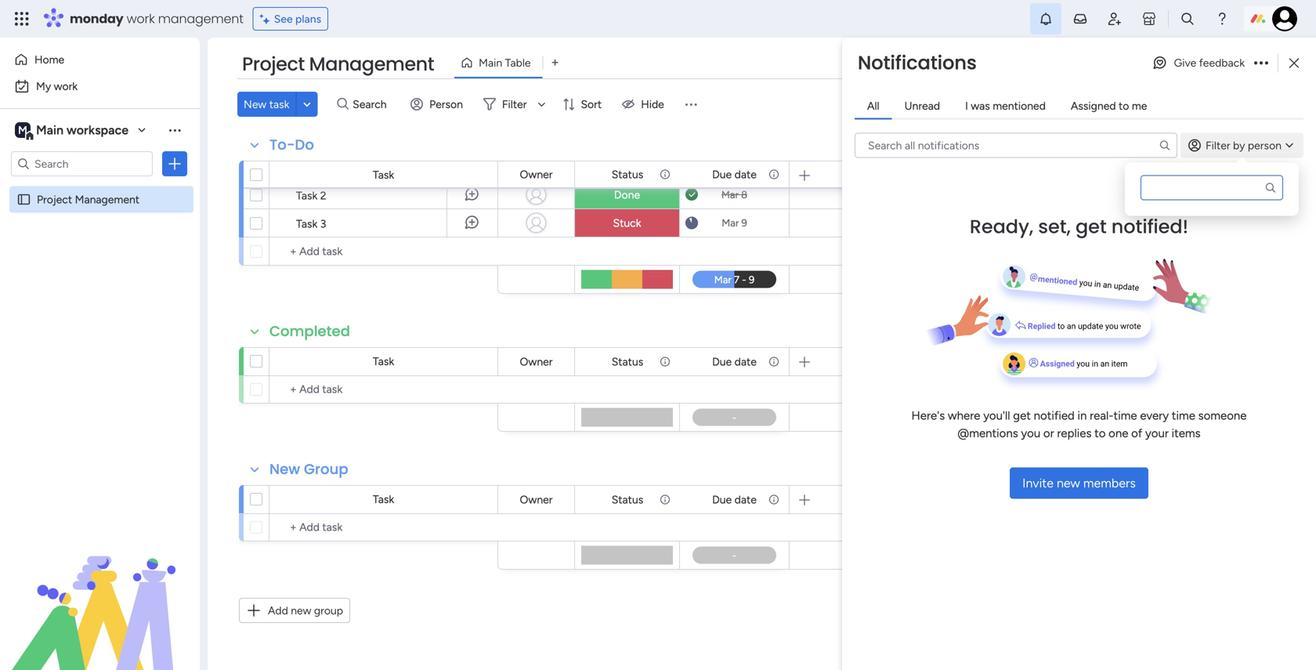 Task type: vqa. For each thing, say whether or not it's contained in the screenshot.
the Welcome to My Work feature image
no



Task type: locate. For each thing, give the bounding box(es) containing it.
search everything image
[[1180, 11, 1196, 27]]

2 vertical spatial owner
[[520, 493, 553, 506]]

mar left 8
[[722, 188, 739, 201]]

management down search in workspace field
[[75, 193, 140, 206]]

new left "task"
[[244, 98, 267, 111]]

1 vertical spatial search image
[[1265, 181, 1277, 194]]

Search field
[[349, 93, 396, 115]]

monday work management
[[70, 10, 243, 27]]

mar 8
[[722, 188, 748, 201]]

1 vertical spatial new
[[270, 459, 300, 479]]

1 owner from the top
[[520, 168, 553, 181]]

lottie animation image
[[0, 512, 200, 670]]

1 vertical spatial status field
[[608, 353, 648, 370]]

0 horizontal spatial time
[[1114, 409, 1138, 423]]

mar
[[722, 188, 739, 201], [722, 217, 739, 229]]

stuck
[[613, 216, 641, 230]]

time up one
[[1114, 409, 1138, 423]]

2 status from the top
[[612, 355, 644, 368]]

1 horizontal spatial project
[[242, 51, 305, 77]]

1 vertical spatial owner
[[520, 355, 553, 368]]

main
[[479, 56, 502, 69], [36, 123, 64, 138]]

0 vertical spatial none search field
[[855, 133, 1178, 158]]

0 horizontal spatial main
[[36, 123, 64, 138]]

8
[[741, 188, 748, 201]]

2 vertical spatial due date
[[712, 493, 757, 506]]

0 vertical spatial filter
[[502, 98, 527, 111]]

option
[[0, 185, 200, 188]]

3
[[320, 217, 326, 230]]

v2 done deadline image
[[686, 187, 698, 202]]

New Group field
[[266, 459, 352, 480]]

here's
[[912, 409, 945, 423]]

1 vertical spatial due date field
[[709, 353, 761, 370]]

none search field 'search for content'
[[1141, 175, 1284, 200]]

invite new members button
[[1010, 467, 1149, 499]]

new for new group
[[270, 459, 300, 479]]

search image down person
[[1265, 181, 1277, 194]]

1 due from the top
[[712, 168, 732, 181]]

1 date from the top
[[735, 168, 757, 181]]

search image for 'search for content' search box
[[1265, 181, 1277, 194]]

home
[[34, 53, 64, 66]]

management
[[309, 51, 434, 77], [75, 193, 140, 206]]

column information image for 2nd the due date field
[[768, 355, 781, 368]]

1 vertical spatial management
[[75, 193, 140, 206]]

0 vertical spatial project management
[[242, 51, 434, 77]]

management
[[158, 10, 243, 27]]

project management
[[242, 51, 434, 77], [37, 193, 140, 206]]

3 status from the top
[[612, 493, 644, 506]]

0 vertical spatial main
[[479, 56, 502, 69]]

notifications image
[[1038, 11, 1054, 27]]

see plans
[[274, 12, 321, 25]]

due date
[[712, 168, 757, 181], [712, 355, 757, 368], [712, 493, 757, 506]]

due date for to-do
[[712, 168, 757, 181]]

0 horizontal spatial new
[[291, 604, 312, 617]]

work
[[127, 10, 155, 27], [54, 80, 78, 93]]

column information image
[[659, 168, 672, 181], [768, 168, 781, 181], [768, 355, 781, 368], [659, 493, 672, 506], [768, 493, 781, 506]]

due date for new group
[[712, 493, 757, 506]]

new group
[[270, 459, 349, 479]]

3 owner from the top
[[520, 493, 553, 506]]

project management up v2 search icon
[[242, 51, 434, 77]]

members
[[1084, 476, 1136, 491]]

0 vertical spatial management
[[309, 51, 434, 77]]

done
[[614, 188, 640, 201]]

owner
[[520, 168, 553, 181], [520, 355, 553, 368], [520, 493, 553, 506]]

you
[[1021, 426, 1041, 440]]

in
[[1078, 409, 1087, 423]]

1 vertical spatial invite
[[1023, 476, 1054, 491]]

1 horizontal spatial search image
[[1265, 181, 1277, 194]]

0 horizontal spatial new
[[244, 98, 267, 111]]

0 horizontal spatial get
[[1014, 409, 1031, 423]]

Owner field
[[516, 166, 557, 183], [516, 353, 557, 370], [516, 491, 557, 508]]

project up "task"
[[242, 51, 305, 77]]

0 vertical spatial new
[[1057, 476, 1081, 491]]

completed
[[270, 321, 350, 341]]

1 horizontal spatial new
[[270, 459, 300, 479]]

1 vertical spatial project management
[[37, 193, 140, 206]]

get
[[1076, 214, 1107, 240], [1014, 409, 1031, 423]]

1 status from the top
[[612, 168, 644, 181]]

none search field down by at the right top of page
[[1141, 175, 1284, 200]]

mar for mar 8
[[722, 188, 739, 201]]

give feedback
[[1174, 56, 1245, 69]]

0 horizontal spatial work
[[54, 80, 78, 93]]

1 horizontal spatial time
[[1172, 409, 1196, 423]]

1 owner field from the top
[[516, 166, 557, 183]]

main left the table
[[479, 56, 502, 69]]

my work
[[36, 80, 78, 93]]

2 vertical spatial status
[[612, 493, 644, 506]]

0 horizontal spatial filter
[[502, 98, 527, 111]]

2 date from the top
[[735, 355, 757, 368]]

invite down the 'you'
[[1023, 476, 1054, 491]]

every
[[1141, 409, 1169, 423]]

0 vertical spatial project
[[242, 51, 305, 77]]

0 horizontal spatial project
[[37, 193, 72, 206]]

get up the 'you'
[[1014, 409, 1031, 423]]

1 vertical spatial get
[[1014, 409, 1031, 423]]

0 horizontal spatial management
[[75, 193, 140, 206]]

1
[[1242, 56, 1247, 69]]

1 vertical spatial project
[[37, 193, 72, 206]]

1 vertical spatial date
[[735, 355, 757, 368]]

0 vertical spatial search image
[[1159, 139, 1172, 152]]

2 due date from the top
[[712, 355, 757, 368]]

1 vertical spatial owner field
[[516, 353, 557, 370]]

dialog
[[842, 38, 1317, 670]]

0 horizontal spatial search image
[[1159, 139, 1172, 152]]

none search field down mentioned
[[855, 133, 1178, 158]]

0 vertical spatial status
[[612, 168, 644, 181]]

get inside here's where you'll get notified in real-time every time someone @mentions you or replies to one of your items
[[1014, 409, 1031, 423]]

new
[[244, 98, 267, 111], [270, 459, 300, 479]]

main for main workspace
[[36, 123, 64, 138]]

2 status field from the top
[[608, 353, 648, 370]]

add new group button
[[239, 598, 350, 623]]

1 status field from the top
[[608, 166, 648, 183]]

notifications
[[858, 50, 977, 76]]

sort button
[[556, 92, 611, 117]]

2 vertical spatial date
[[735, 493, 757, 506]]

work inside option
[[54, 80, 78, 93]]

mar left '9'
[[722, 217, 739, 229]]

hide button
[[616, 92, 674, 117]]

to down real-
[[1095, 426, 1106, 440]]

0 vertical spatial due date field
[[709, 166, 761, 183]]

task for to-do
[[373, 168, 394, 181]]

new left members
[[1057, 476, 1081, 491]]

3 due date field from the top
[[709, 491, 761, 508]]

date for to-do
[[735, 168, 757, 181]]

1 vertical spatial due
[[712, 355, 732, 368]]

0 vertical spatial owner field
[[516, 166, 557, 183]]

1 vertical spatial new
[[291, 604, 312, 617]]

1 horizontal spatial get
[[1076, 214, 1107, 240]]

status
[[612, 168, 644, 181], [612, 355, 644, 368], [612, 493, 644, 506]]

project right public board icon at the top left of page
[[37, 193, 72, 206]]

to
[[1119, 99, 1130, 112], [1095, 426, 1106, 440]]

filter inside button
[[1206, 139, 1231, 152]]

search image up 'search for content' search field
[[1159, 139, 1172, 152]]

new right add
[[291, 604, 312, 617]]

0 vertical spatial to
[[1119, 99, 1130, 112]]

3 due from the top
[[712, 493, 732, 506]]

1 vertical spatial filter
[[1206, 139, 1231, 152]]

lottie animation element
[[0, 512, 200, 670]]

status for group
[[612, 493, 644, 506]]

3 owner field from the top
[[516, 491, 557, 508]]

notified!
[[1112, 214, 1189, 240]]

0 vertical spatial new
[[244, 98, 267, 111]]

work right the my
[[54, 80, 78, 93]]

1 horizontal spatial filter
[[1206, 139, 1231, 152]]

Search in workspace field
[[33, 155, 131, 173]]

search image
[[1159, 139, 1172, 152], [1265, 181, 1277, 194]]

Due date field
[[709, 166, 761, 183], [709, 353, 761, 370], [709, 491, 761, 508]]

status for do
[[612, 168, 644, 181]]

invite / 1
[[1205, 56, 1247, 69]]

main right the workspace image on the top
[[36, 123, 64, 138]]

dialog containing notifications
[[842, 38, 1317, 670]]

to-do
[[270, 135, 314, 155]]

invite inside dialog
[[1023, 476, 1054, 491]]

all
[[868, 99, 880, 112]]

filter left arrow down image
[[502, 98, 527, 111]]

1 vertical spatial to
[[1095, 426, 1106, 440]]

filter
[[502, 98, 527, 111], [1206, 139, 1231, 152]]

project
[[242, 51, 305, 77], [37, 193, 72, 206]]

project management down search in workspace field
[[37, 193, 140, 206]]

3 status field from the top
[[608, 491, 648, 508]]

workspace
[[67, 123, 129, 138]]

@mentions
[[958, 426, 1019, 440]]

2 vertical spatial due
[[712, 493, 732, 506]]

1 horizontal spatial work
[[127, 10, 155, 27]]

get right the set,
[[1076, 214, 1107, 240]]

group
[[314, 604, 343, 617]]

1 vertical spatial mar
[[722, 217, 739, 229]]

1 due date field from the top
[[709, 166, 761, 183]]

/
[[1235, 56, 1240, 69]]

0 vertical spatial owner
[[520, 168, 553, 181]]

2 vertical spatial + add task text field
[[277, 518, 491, 537]]

0 vertical spatial status field
[[608, 166, 648, 183]]

0 vertical spatial work
[[127, 10, 155, 27]]

due date field for do
[[709, 166, 761, 183]]

of
[[1132, 426, 1143, 440]]

was
[[971, 99, 990, 112]]

0 vertical spatial + add task text field
[[277, 242, 491, 261]]

0 horizontal spatial to
[[1095, 426, 1106, 440]]

Completed field
[[266, 321, 354, 342]]

0 vertical spatial invite
[[1205, 56, 1233, 69]]

management inside field
[[309, 51, 434, 77]]

to inside here's where you'll get notified in real-time every time someone @mentions you or replies to one of your items
[[1095, 426, 1106, 440]]

project inside list box
[[37, 193, 72, 206]]

Search all notifications search field
[[855, 133, 1178, 158]]

assigned
[[1071, 99, 1116, 112]]

1 vertical spatial main
[[36, 123, 64, 138]]

1 due date from the top
[[712, 168, 757, 181]]

give
[[1174, 56, 1197, 69]]

owner for group
[[520, 493, 553, 506]]

0 vertical spatial date
[[735, 168, 757, 181]]

add view image
[[552, 57, 559, 68]]

Status field
[[608, 166, 648, 183], [608, 353, 648, 370], [608, 491, 648, 508]]

task for new group
[[373, 493, 394, 506]]

options image
[[1255, 58, 1269, 68]]

new task
[[244, 98, 290, 111]]

1 vertical spatial due date
[[712, 355, 757, 368]]

1 horizontal spatial main
[[479, 56, 502, 69]]

time up items
[[1172, 409, 1196, 423]]

2 vertical spatial owner field
[[516, 491, 557, 508]]

invite left "/"
[[1205, 56, 1233, 69]]

i was mentioned
[[966, 99, 1046, 112]]

hide
[[641, 98, 664, 111]]

2 vertical spatial due date field
[[709, 491, 761, 508]]

3 date from the top
[[735, 493, 757, 506]]

column information image for do's the due date field
[[768, 168, 781, 181]]

1 horizontal spatial new
[[1057, 476, 1081, 491]]

1 horizontal spatial to
[[1119, 99, 1130, 112]]

1 horizontal spatial invite
[[1205, 56, 1233, 69]]

1 vertical spatial work
[[54, 80, 78, 93]]

items
[[1172, 426, 1201, 440]]

filter for filter by person
[[1206, 139, 1231, 152]]

your
[[1146, 426, 1169, 440]]

update feed image
[[1073, 11, 1089, 27]]

management up search field
[[309, 51, 434, 77]]

main for main table
[[479, 56, 502, 69]]

new inside button
[[244, 98, 267, 111]]

3 due date from the top
[[712, 493, 757, 506]]

+ Add task text field
[[277, 242, 491, 261], [277, 380, 491, 399], [277, 518, 491, 537]]

1 horizontal spatial project management
[[242, 51, 434, 77]]

workspace options image
[[167, 122, 183, 138]]

to left me
[[1119, 99, 1130, 112]]

angle down image
[[303, 98, 311, 110]]

Search for content search field
[[1141, 175, 1284, 200]]

2 owner from the top
[[520, 355, 553, 368]]

1 vertical spatial + add task text field
[[277, 380, 491, 399]]

plans
[[295, 12, 321, 25]]

give feedback button
[[1146, 50, 1252, 75]]

2 + add task text field from the top
[[277, 380, 491, 399]]

0 horizontal spatial invite
[[1023, 476, 1054, 491]]

0 vertical spatial due date
[[712, 168, 757, 181]]

1 horizontal spatial management
[[309, 51, 434, 77]]

task
[[373, 168, 394, 181], [296, 189, 318, 202], [296, 217, 318, 230], [373, 355, 394, 368], [373, 493, 394, 506]]

0 vertical spatial get
[[1076, 214, 1107, 240]]

new for new task
[[244, 98, 267, 111]]

new inside field
[[270, 459, 300, 479]]

arrow down image
[[532, 95, 551, 114]]

ready, set, get notified!
[[970, 214, 1189, 240]]

invite new members
[[1023, 476, 1136, 491]]

main inside main table button
[[479, 56, 502, 69]]

None search field
[[855, 133, 1178, 158], [1141, 175, 1284, 200]]

new left group
[[270, 459, 300, 479]]

work right monday
[[127, 10, 155, 27]]

0 horizontal spatial project management
[[37, 193, 140, 206]]

new inside dialog
[[1057, 476, 1081, 491]]

1 vertical spatial status
[[612, 355, 644, 368]]

filter inside popup button
[[502, 98, 527, 111]]

my work link
[[9, 74, 190, 99]]

2 vertical spatial status field
[[608, 491, 648, 508]]

0 vertical spatial mar
[[722, 188, 739, 201]]

invite members image
[[1107, 11, 1123, 27]]

1 vertical spatial none search field
[[1141, 175, 1284, 200]]

0 vertical spatial due
[[712, 168, 732, 181]]

main inside workspace selection element
[[36, 123, 64, 138]]

filter left by at the right top of page
[[1206, 139, 1231, 152]]

To-Do field
[[266, 135, 318, 155]]

invite
[[1205, 56, 1233, 69], [1023, 476, 1054, 491]]

task 2
[[296, 189, 326, 202]]



Task type: describe. For each thing, give the bounding box(es) containing it.
assigned to me
[[1071, 99, 1148, 112]]

real-
[[1090, 409, 1114, 423]]

workspace selection element
[[15, 121, 131, 141]]

group
[[304, 459, 349, 479]]

add new group
[[268, 604, 343, 617]]

management inside list box
[[75, 193, 140, 206]]

mentioned
[[993, 99, 1046, 112]]

invite for invite new members
[[1023, 476, 1054, 491]]

task
[[269, 98, 290, 111]]

my
[[36, 80, 51, 93]]

owner for do
[[520, 168, 553, 181]]

to-
[[270, 135, 295, 155]]

person button
[[404, 92, 472, 117]]

2 due from the top
[[712, 355, 732, 368]]

filter for filter
[[502, 98, 527, 111]]

1 time from the left
[[1114, 409, 1138, 423]]

you'll
[[984, 409, 1011, 423]]

date for new group
[[735, 493, 757, 506]]

2 time from the left
[[1172, 409, 1196, 423]]

my work option
[[9, 74, 190, 99]]

project inside field
[[242, 51, 305, 77]]

2 owner field from the top
[[516, 353, 557, 370]]

unread
[[905, 99, 940, 112]]

project management list box
[[0, 183, 200, 424]]

none search field search all notifications
[[855, 133, 1178, 158]]

where
[[948, 409, 981, 423]]

set,
[[1039, 214, 1071, 240]]

me
[[1132, 99, 1148, 112]]

ready,
[[970, 214, 1034, 240]]

mar 9
[[722, 217, 747, 229]]

filter by person
[[1206, 139, 1282, 152]]

workspace image
[[15, 121, 31, 139]]

see plans button
[[253, 7, 328, 31]]

table
[[505, 56, 531, 69]]

filter by person button
[[1181, 133, 1304, 158]]

search image for search all notifications search box
[[1159, 139, 1172, 152]]

owner field for to-do
[[516, 166, 557, 183]]

status field for do
[[608, 166, 648, 183]]

or
[[1044, 426, 1055, 440]]

home option
[[9, 47, 190, 72]]

3 + add task text field from the top
[[277, 518, 491, 537]]

person
[[430, 98, 463, 111]]

notified
[[1034, 409, 1075, 423]]

status field for group
[[608, 491, 648, 508]]

column information image for the due date field related to group
[[768, 493, 781, 506]]

new task button
[[237, 92, 296, 117]]

home link
[[9, 47, 190, 72]]

menu image
[[683, 96, 699, 112]]

public board image
[[16, 192, 31, 207]]

monday
[[70, 10, 123, 27]]

monday marketplace image
[[1142, 11, 1158, 27]]

due date field for group
[[709, 491, 761, 508]]

main table
[[479, 56, 531, 69]]

v2 search image
[[337, 95, 349, 113]]

here's where you'll get notified in real-time every time someone @mentions you or replies to one of your items
[[912, 409, 1247, 440]]

select product image
[[14, 11, 30, 27]]

due for group
[[712, 493, 732, 506]]

due for do
[[712, 168, 732, 181]]

one
[[1109, 426, 1129, 440]]

1 + add task text field from the top
[[277, 242, 491, 261]]

owner field for new group
[[516, 491, 557, 508]]

column information image
[[659, 355, 672, 368]]

project management inside list box
[[37, 193, 140, 206]]

options image
[[167, 156, 183, 172]]

Project Management field
[[238, 51, 438, 78]]

person
[[1248, 139, 1282, 152]]

project management inside field
[[242, 51, 434, 77]]

new for members
[[1057, 476, 1081, 491]]

2
[[320, 189, 326, 202]]

invite for invite / 1
[[1205, 56, 1233, 69]]

i
[[966, 99, 969, 112]]

filter button
[[477, 92, 551, 117]]

invite / 1 button
[[1176, 50, 1254, 75]]

feedback
[[1200, 56, 1245, 69]]

work for monday
[[127, 10, 155, 27]]

task 3
[[296, 217, 326, 230]]

m
[[18, 123, 27, 137]]

main workspace
[[36, 123, 129, 138]]

by
[[1234, 139, 1246, 152]]

someone
[[1199, 409, 1247, 423]]

new for group
[[291, 604, 312, 617]]

work for my
[[54, 80, 78, 93]]

task for completed
[[373, 355, 394, 368]]

2 due date field from the top
[[709, 353, 761, 370]]

gary orlando image
[[1273, 6, 1298, 31]]

see
[[274, 12, 293, 25]]

add
[[268, 604, 288, 617]]

mar for mar 9
[[722, 217, 739, 229]]

do
[[295, 135, 314, 155]]

help image
[[1215, 11, 1230, 27]]

replies
[[1057, 426, 1092, 440]]

main table button
[[455, 50, 543, 75]]

9
[[742, 217, 747, 229]]

sort
[[581, 98, 602, 111]]



